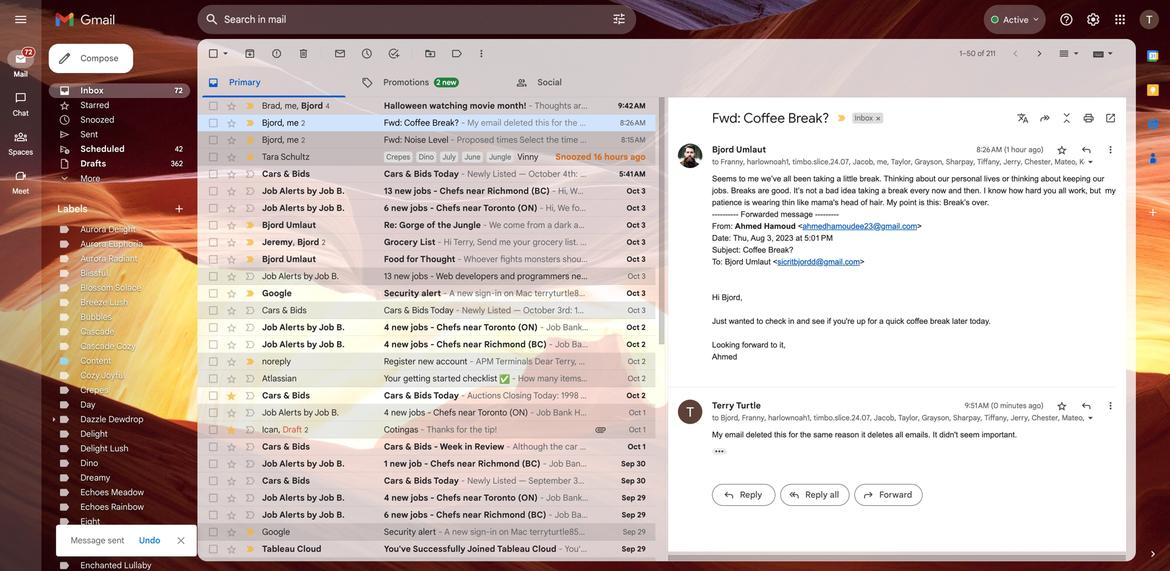 Task type: describe. For each thing, give the bounding box(es) containing it.
4 for 11th not important switch from the bottom
[[384, 323, 390, 333]]

it
[[862, 431, 866, 440]]

29 for 6 new jobs - chefs near richmond (bc) -
[[637, 511, 646, 520]]

joyful
[[101, 371, 125, 381]]

programmers
[[517, 271, 570, 282]]

8:26 am for 8:26 am (1 hour ago)
[[977, 145, 1003, 155]]

job
[[409, 459, 422, 470]]

fwd: coffee break?
[[712, 110, 830, 127]]

sep for 6 new jobs - chefs near richmond (bc) -
[[622, 511, 636, 520]]

jerry for to bjord , franny , harlownoah1 , timbo.slice.24.07 , jacob , taylor , grayson , sharpay , tiffany , jerry , chester , mateo ,
[[1011, 414, 1029, 423]]

oct 3 for grocery list - hi terry, send me your grocery list. thanks, jer
[[627, 238, 646, 247]]

8 row from the top
[[198, 217, 656, 234]]

18 row from the top
[[198, 388, 656, 405]]

job alerts by job b. for 15th not important switch from the bottom
[[262, 186, 345, 197]]

hour
[[1012, 145, 1027, 155]]

reply link
[[712, 485, 776, 507]]

personal
[[952, 174, 982, 184]]

1 vertical spatial delight
[[80, 429, 108, 440]]

sep 30 for cars & bids today -
[[621, 477, 646, 486]]

head
[[841, 198, 859, 207]]

move to image
[[424, 48, 437, 60]]

blossom solace link
[[80, 283, 141, 294]]

1 vertical spatial jacob
[[874, 414, 895, 423]]

tab list inside 'fwd: coffee break?' main content
[[198, 68, 1137, 98]]

2 cloud from the left
[[532, 544, 557, 555]]

dino inside row
[[419, 153, 434, 162]]

sent link
[[80, 129, 98, 140]]

keeping
[[1064, 174, 1091, 184]]

ago
[[631, 152, 646, 162]]

oct 3 for 13 new jobs - chefs near richmond (bc) -
[[627, 187, 646, 196]]

23 row from the top
[[198, 473, 656, 490]]

didn't
[[940, 431, 959, 440]]

mark as unread image
[[334, 48, 346, 60]]

turtle
[[737, 401, 761, 412]]

14 not important switch from the top
[[244, 476, 256, 488]]

scheduled
[[80, 144, 125, 155]]

bjord up the seems
[[712, 145, 734, 155]]

job alerts by job b. for tenth not important switch from the top
[[262, 408, 339, 419]]

aug
[[751, 234, 765, 243]]

food
[[384, 254, 405, 265]]

8 not important switch from the top
[[244, 373, 256, 385]]

9:51 am
[[965, 402, 990, 411]]

compose
[[80, 53, 119, 64]]

coffee
[[907, 317, 928, 326]]

register new account -
[[384, 357, 476, 367]]

jobs.
[[712, 186, 729, 195]]

1 vertical spatial timbo.slice.24.07
[[814, 414, 871, 423]]

bjord up jeremy
[[262, 220, 284, 231]]

subject:
[[712, 246, 741, 255]]

older image
[[1034, 48, 1046, 60]]

bjord down brad
[[262, 118, 283, 128]]

22 row from the top
[[198, 456, 656, 473]]

1 our from the left
[[938, 174, 950, 184]]

all up good.
[[784, 174, 792, 184]]

promotions, 2 new messages, tab
[[352, 68, 505, 98]]

break? for fwd: coffee break?
[[789, 110, 830, 127]]

2 new
[[437, 78, 457, 87]]

chefs up re: gorge of the jungle -
[[436, 203, 461, 214]]

10 not important switch from the top
[[244, 407, 256, 420]]

1 not important switch from the top
[[244, 168, 256, 180]]

211
[[987, 49, 996, 58]]

chefs up 4 new jobs - chefs near richmond (bc) -
[[437, 323, 461, 333]]

day
[[80, 400, 95, 411]]

google for sep
[[262, 527, 290, 538]]

2 row
[[198, 559, 656, 572]]

reply for reply
[[740, 490, 763, 501]]

1 is from the left
[[745, 198, 750, 207]]

1 vertical spatial oct 1
[[629, 426, 646, 435]]

1 cascade from the top
[[80, 327, 114, 337]]

and inside "link"
[[501, 271, 515, 282]]

umlaut down the jeremy , bjord 2
[[286, 254, 316, 265]]

toronto inside "link"
[[591, 271, 621, 282]]

to left the check
[[757, 317, 764, 326]]

1 vertical spatial my
[[712, 431, 723, 440]]

drafts
[[80, 159, 106, 169]]

sep for security alert -
[[623, 528, 636, 537]]

4 new jobs - chefs near toronto (on) - for sep 29
[[384, 493, 546, 504]]

2 about from the left
[[1041, 174, 1061, 184]]

4 not important switch from the top
[[244, 271, 256, 283]]

social
[[538, 77, 562, 88]]

chefs up successfully
[[436, 510, 461, 521]]

near up 6 new jobs - chefs near toronto (on) -
[[466, 186, 485, 197]]

me right brad
[[285, 100, 297, 111]]

lush inside cozy joyful crepes day dazzle dewdrop delight delight lush dino dreamy echoes meadow echoes rainbow eight elixir
[[110, 444, 129, 455]]

of for re: gorge of the jungle -
[[427, 220, 435, 231]]

9 not important switch from the top
[[244, 390, 256, 402]]

level
[[428, 135, 449, 145]]

(1
[[1005, 145, 1010, 155]]

2 important according to google magic. switch from the top
[[244, 237, 256, 249]]

cars & bids for 30
[[262, 476, 310, 487]]

spaces
[[8, 148, 33, 157]]

bjord down terry
[[721, 414, 739, 423]]

for right this
[[789, 431, 798, 440]]

16 not important switch from the top
[[244, 510, 256, 522]]

29 for 4 new jobs - chefs near toronto (on) -
[[637, 494, 646, 503]]

chefs down cars & bids - week in review -
[[430, 459, 455, 470]]

select input tool image
[[1107, 49, 1115, 58]]

lullaby
[[124, 561, 152, 572]]

toronto for oct 2
[[484, 323, 516, 333]]

chester for to bjord , franny , harlownoah1 , timbo.slice.24.07 , jacob , taylor , grayson , sharpay , tiffany , jerry , chester , mateo ,
[[1032, 414, 1059, 423]]

enchanted glisten link
[[80, 546, 151, 557]]

send
[[477, 237, 497, 248]]

7 not important switch from the top
[[244, 339, 256, 351]]

(on) for oct 2
[[518, 323, 538, 333]]

dazzle
[[80, 415, 106, 425]]

content link
[[80, 356, 111, 367]]

work,
[[1069, 186, 1088, 195]]

enchanted for enchanted glisten
[[80, 546, 122, 557]]

ahmed inside ---------- forwarded message --------- from: ahmed hamoud < ahmedhamoudee23@gmail.com > date: thu, aug 3, 2023 at 5:01 pm subject: coffee break? to: bjord umlaut < sicritbjordd@gmail.com >
[[735, 222, 762, 231]]

job alerts by job b. for 7th not important switch from the top of the 'fwd: coffee break?' main content
[[262, 340, 345, 350]]

(on) inside "link"
[[623, 271, 642, 282]]

Not starred checkbox
[[1056, 400, 1069, 412]]

delete image
[[298, 48, 310, 60]]

alert for oct
[[422, 288, 441, 299]]

sep for cars & bids today -
[[621, 477, 635, 486]]

(on) for sep 29
[[518, 493, 538, 504]]

today for sep 30
[[434, 476, 459, 487]]

to down terry
[[712, 414, 719, 423]]

food for thought -
[[384, 254, 464, 265]]

i
[[984, 186, 986, 195]]

chefs up account in the left bottom of the page
[[437, 340, 461, 350]]

your
[[513, 237, 531, 248]]

2 row from the top
[[198, 115, 656, 132]]

thanks
[[427, 425, 455, 436]]

chefs up thanks
[[434, 408, 456, 419]]

inbox for inbox button
[[855, 114, 873, 123]]

bjord up tara
[[262, 135, 283, 145]]

just wanted to check in and see if you're up for a quick coffee break later today.
[[712, 317, 991, 326]]

oct 1 for (on)
[[629, 409, 646, 418]]

lives
[[985, 174, 1000, 184]]

list inside 'fwd: coffee break?' main content
[[669, 132, 1171, 518]]

near up 6 new jobs - chefs near richmond (bc) -
[[463, 493, 482, 504]]

30 for cars & bids today -
[[637, 477, 646, 486]]

chester for to franny , harlownoah1 , timbo.slice.24.07 , jacob , me , taylor , grayson , sharpay , tiffany , jerry , chester , mateo , kendall
[[1025, 158, 1051, 167]]

near down 13 new jobs - chefs near richmond (bc) -
[[463, 203, 482, 214]]

near up cotingas - thanks for the tip!
[[458, 408, 476, 419]]

6 new jobs - chefs near toronto (on) -
[[384, 203, 546, 214]]

2023
[[776, 234, 794, 243]]

checklist
[[463, 374, 498, 384]]

10 row from the top
[[198, 251, 656, 268]]

for right food
[[407, 254, 419, 265]]

fwd: for fwd: coffee break? -
[[384, 118, 402, 128]]

eight link
[[80, 517, 100, 528]]

bubbles link
[[80, 312, 112, 323]]

0 horizontal spatial 72
[[25, 48, 32, 56]]

21 row from the top
[[198, 439, 656, 456]]

umlaut up we've
[[736, 145, 766, 155]]

getting
[[403, 374, 431, 384]]

or
[[1003, 174, 1010, 184]]

mateo for to franny , harlownoah1 , timbo.slice.24.07 , jacob , me , taylor , grayson , sharpay , tiffany , jerry , chester , mateo , kendall
[[1055, 158, 1076, 167]]

1 horizontal spatial jungle
[[489, 153, 512, 162]]

1 for cotingas - thanks for the tip!
[[643, 426, 646, 435]]

ago) for terry turtle
[[1029, 402, 1044, 411]]

snoozed for snoozed link on the top left of page
[[80, 115, 114, 125]]

forward
[[880, 490, 913, 501]]

labels image
[[451, 48, 463, 60]]

fri, sep 29, 2023, 9:12 am element
[[623, 561, 646, 572]]

6 for 6 new jobs - chefs near richmond (bc) -
[[384, 510, 389, 521]]

not starred image
[[1056, 144, 1069, 156]]

to franny , harlownoah1 , timbo.slice.24.07 , jacob , me , taylor , grayson , sharpay , tiffany , jerry , chester , mateo , kendall
[[712, 158, 1104, 167]]

umlaut inside ---------- forwarded message --------- from: ahmed hamoud < ahmedhamoudee23@gmail.com > date: thu, aug 3, 2023 at 5:01 pm subject: coffee break? to: bjord umlaut < sicritbjordd@gmail.com >
[[746, 258, 771, 267]]

bjord , me 2 for fwd: coffee break? -
[[262, 118, 305, 128]]

euphoria
[[109, 239, 143, 250]]

13 for 13 new jobs - web developers and programmers  near toronto (on)
[[384, 271, 392, 282]]

0 horizontal spatial >
[[860, 258, 865, 267]]

1 new job - chefs near richmond (bc) -
[[384, 459, 549, 470]]

terry
[[712, 401, 735, 412]]

cars & bids today - for 5:41 am
[[384, 169, 467, 180]]

ahmed inside looking forward to it, ahmed
[[712, 353, 738, 362]]

0 vertical spatial franny
[[721, 158, 744, 167]]

it's
[[794, 186, 804, 195]]

1 vertical spatial taking
[[859, 186, 880, 195]]

3 for food for thought -
[[642, 255, 646, 264]]

to up the seems
[[712, 158, 719, 167]]

(on) for oct 3
[[518, 203, 538, 214]]

oct 3 for food for thought -
[[627, 255, 646, 264]]

crepes inside cozy joyful crepes day dazzle dewdrop delight delight lush dino dreamy echoes meadow echoes rainbow eight elixir
[[80, 385, 108, 396]]

0 vertical spatial harlownoah1
[[747, 158, 789, 167]]

today for oct 2
[[434, 391, 459, 402]]

6 for 6 new jobs - chefs near toronto (on) -
[[384, 203, 389, 214]]

from:
[[712, 222, 733, 231]]

near up 4 new jobs - chefs near richmond (bc) -
[[463, 323, 482, 333]]

13 row from the top
[[198, 302, 656, 320]]

2 horizontal spatial the
[[801, 431, 812, 440]]

it,
[[780, 341, 786, 350]]

important according to google magic. switch for bjord umlaut
[[244, 254, 256, 266]]

cotingas
[[384, 425, 419, 436]]

breeze lush link
[[80, 298, 128, 308]]

near up you've successfully joined tableau cloud -
[[463, 510, 482, 521]]

3 row from the top
[[198, 132, 656, 149]]

point
[[900, 198, 917, 207]]

lush inside 'aurora delight aurora euphoria aurora radiant blissful blossom solace breeze lush bubbles cascade cascade cozy'
[[110, 298, 128, 308]]

list.
[[565, 237, 579, 248]]

delight link
[[80, 429, 108, 440]]

a up hair.
[[882, 186, 886, 195]]

draft
[[283, 425, 302, 436]]

1 vertical spatial harlownoah1
[[769, 414, 810, 423]]

5:01 pm
[[805, 234, 833, 243]]

now
[[932, 186, 947, 195]]

today for 5:41 am
[[434, 169, 459, 180]]

jobs inside 13 new jobs - web developers and programmers  near toronto (on) "link"
[[412, 271, 428, 282]]

25 row from the top
[[198, 507, 656, 524]]

richmond for 4 new jobs - chefs near richmond (bc)
[[484, 340, 526, 350]]

3 for security alert -
[[642, 289, 646, 298]]

grayson for me
[[915, 158, 943, 167]]

bjord right brad
[[301, 100, 323, 111]]

4 inside brad , me , bjord 4
[[326, 102, 330, 111]]

3 for grocery list - hi terry, send me your grocery list. thanks, jer
[[642, 238, 646, 247]]

all down to bjord , franny , harlownoah1 , timbo.slice.24.07 , jacob , taylor , grayson , sharpay , tiffany , jerry , chester , mateo ,
[[896, 431, 904, 440]]

cozy inside 'aurora delight aurora euphoria aurora radiant blissful blossom solace breeze lush bubbles cascade cascade cozy'
[[116, 341, 136, 352]]

job alerts by job b. for 13th not important switch from the bottom
[[262, 271, 339, 282]]

more image
[[476, 48, 488, 60]]

0 vertical spatial >
[[918, 222, 922, 231]]

grocery
[[384, 237, 418, 248]]

new inside 'tab'
[[443, 78, 457, 87]]

grocery
[[533, 237, 563, 248]]

2 aurora from the top
[[80, 239, 106, 250]]

0 vertical spatial jacob
[[853, 158, 874, 167]]

a left quick
[[880, 317, 884, 326]]

noise
[[405, 135, 426, 145]]

3 for 6 new jobs - chefs near toronto (on) -
[[642, 204, 646, 213]]

primary
[[229, 77, 261, 88]]

1 vertical spatial in
[[465, 442, 473, 453]]

toronto for oct 3
[[484, 203, 516, 214]]

tiffany for me
[[978, 158, 1000, 167]]

sep 29 for you've successfully joined tableau cloud -
[[622, 545, 646, 555]]

breeze
[[80, 298, 107, 308]]

me up break.
[[877, 158, 888, 167]]

15 not important switch from the top
[[244, 493, 256, 505]]

cascade cozy link
[[80, 341, 136, 352]]

search in mail image
[[201, 9, 223, 30]]

break? inside ---------- forwarded message --------- from: ahmed hamoud < ahmedhamoudee23@gmail.com > date: thu, aug 3, 2023 at 5:01 pm subject: coffee break? to: bjord umlaut < sicritbjordd@gmail.com >
[[769, 246, 794, 255]]

today for oct 3
[[431, 305, 454, 316]]

more
[[80, 173, 100, 184]]

2 inside ican , draft 2
[[305, 426, 308, 435]]

all left forward link
[[830, 490, 840, 501]]

0 vertical spatial taking
[[814, 174, 835, 184]]

important.
[[982, 431, 1018, 440]]

scheduled link
[[80, 144, 125, 155]]

bubbles
[[80, 312, 112, 323]]

all right you on the right top of page
[[1059, 186, 1067, 195]]

3 not important switch from the top
[[244, 202, 256, 215]]

brad
[[262, 100, 280, 111]]

terry,
[[454, 237, 475, 248]]

8:26 am for 8:26 am
[[620, 119, 646, 128]]

starred link
[[80, 100, 109, 111]]

4 new jobs - chefs near richmond (bc) -
[[384, 340, 555, 350]]

labels
[[57, 203, 88, 215]]

labels heading
[[57, 203, 173, 215]]

umlaut up the jeremy , bjord 2
[[286, 220, 316, 231]]

chat
[[13, 109, 29, 118]]

coffee for fwd: coffee break? -
[[404, 118, 430, 128]]

oct 3 for security alert -
[[627, 289, 646, 298]]

inbox for the inbox link
[[80, 85, 104, 96]]

you're
[[834, 317, 855, 326]]

0 horizontal spatial <
[[773, 258, 778, 267]]

bjord inside ---------- forwarded message --------- from: ahmed hamoud < ahmedhamoudee23@gmail.com > date: thu, aug 3, 2023 at 5:01 pm subject: coffee break? to: bjord umlaut < sicritbjordd@gmail.com >
[[725, 258, 744, 267]]

thinking
[[1012, 174, 1039, 184]]

2 is from the left
[[919, 198, 925, 207]]

cozy inside cozy joyful crepes day dazzle dewdrop delight delight lush dino dreamy echoes meadow echoes rainbow eight elixir
[[80, 371, 100, 381]]

list
[[420, 237, 436, 248]]

show details image
[[1087, 415, 1095, 422]]

report spam image
[[271, 48, 283, 60]]

for right up
[[868, 317, 877, 326]]

1 for cars & bids - week in review -
[[643, 443, 646, 452]]

13 new jobs - web developers and programmers  near toronto (on) link
[[384, 271, 642, 283]]

0 vertical spatial bjord umlaut
[[712, 145, 766, 155]]

1 vertical spatial jungle
[[453, 220, 481, 231]]

crepes link
[[80, 385, 108, 396]]

forwarded
[[741, 210, 779, 219]]

been
[[794, 174, 812, 184]]

crepes inside row
[[387, 153, 410, 162]]

1 horizontal spatial 72
[[175, 86, 183, 95]]

richmond for 6 new jobs - chefs near richmond (bc)
[[484, 510, 526, 521]]

5 row from the top
[[198, 166, 656, 183]]



Task type: locate. For each thing, give the bounding box(es) containing it.
harlownoah1 up we've
[[747, 158, 789, 167]]

72
[[25, 48, 32, 56], [175, 86, 183, 95]]

bjord , me 2 down brad , me , bjord 4
[[262, 118, 305, 128]]

1 vertical spatial cozy
[[80, 371, 100, 381]]

2 google from the top
[[262, 527, 290, 538]]

grayson for jacob
[[922, 414, 950, 423]]

alert down web
[[422, 288, 441, 299]]

oct 3 for 6 new jobs - chefs near toronto (on) -
[[627, 204, 646, 213]]

0 horizontal spatial jacob
[[853, 158, 874, 167]]

24 row from the top
[[198, 490, 656, 507]]

bjord umlaut up the jeremy , bjord 2
[[262, 220, 316, 231]]

6 row from the top
[[198, 183, 656, 200]]

row containing atlassian
[[198, 371, 656, 388]]

1 cars & bids today - from the top
[[384, 169, 467, 180]]

0 vertical spatial timbo.slice.24.07
[[793, 158, 849, 167]]

radiant
[[109, 254, 138, 264]]

0 vertical spatial aurora
[[80, 224, 106, 235]]

9:51 am (0 minutes ago) cell
[[965, 400, 1044, 412]]

2 enchanted from the top
[[80, 561, 122, 572]]

1 sep 30 from the top
[[621, 460, 646, 469]]

1 horizontal spatial cozy
[[116, 341, 136, 352]]

1 job alerts by job b. from the top
[[262, 186, 345, 197]]

a left little
[[837, 174, 842, 184]]

0 horizontal spatial snoozed
[[80, 115, 114, 125]]

delight up euphoria
[[109, 224, 136, 235]]

30 for 1 new job - chefs near richmond (bc) -
[[637, 460, 646, 469]]

9 job alerts by job b. from the top
[[262, 510, 345, 521]]

gmail image
[[55, 7, 121, 32]]

of for 1 50 of 211
[[978, 49, 985, 58]]

7 job alerts by job b. from the top
[[262, 459, 345, 470]]

(bc) for 13 new jobs - chefs near richmond (bc)
[[531, 186, 550, 197]]

fwd: for fwd: coffee break?
[[712, 110, 741, 127]]

tab list
[[1137, 39, 1171, 528], [198, 68, 1137, 98]]

break down thinking
[[889, 186, 908, 195]]

1 vertical spatial dino
[[80, 459, 98, 469]]

dino inside cozy joyful crepes day dazzle dewdrop delight delight lush dino dreamy echoes meadow echoes rainbow eight elixir
[[80, 459, 98, 469]]

1 horizontal spatial my
[[887, 198, 898, 207]]

1 vertical spatial 4 new jobs - chefs near toronto (on) -
[[384, 408, 537, 419]]

to up breaks
[[739, 174, 746, 184]]

2 vertical spatial oct 1
[[628, 443, 646, 452]]

0 vertical spatial of
[[978, 49, 985, 58]]

job alerts by job b. for 16th not important switch
[[262, 510, 345, 521]]

jerry for to franny , harlownoah1 , timbo.slice.24.07 , jacob , me , taylor , grayson , sharpay , tiffany , jerry , chester , mateo , kendall
[[1004, 158, 1021, 167]]

richmond for 1 new job - chefs near richmond (bc)
[[478, 459, 520, 470]]

jerry down minutes
[[1011, 414, 1029, 423]]

successfully
[[413, 544, 466, 555]]

Search in mail text field
[[224, 13, 578, 26]]

1 horizontal spatial in
[[789, 317, 795, 326]]

jungle down 6 new jobs - chefs near toronto (on) -
[[453, 220, 481, 231]]

0 vertical spatial inbox
[[80, 85, 104, 96]]

13
[[384, 186, 393, 197], [384, 271, 392, 282]]

to left it, at the bottom of page
[[771, 341, 778, 350]]

5:41 am
[[619, 170, 646, 179]]

sep 29 for 4 new jobs - chefs near toronto (on) -
[[622, 494, 646, 503]]

snoozed 16 hours ago
[[556, 152, 646, 162]]

near inside 13 new jobs - web developers and programmers  near toronto (on) "link"
[[572, 271, 589, 282]]

2 cascade from the top
[[80, 341, 114, 352]]

for up week
[[457, 425, 468, 436]]

bjord , me 2 for fwd: noise level -
[[262, 135, 305, 145]]

(bc) for 1 new job - chefs near richmond (bc)
[[522, 459, 541, 470]]

0 vertical spatial dino
[[419, 153, 434, 162]]

google
[[262, 288, 292, 299], [262, 527, 290, 538]]

1 horizontal spatial <
[[798, 222, 803, 231]]

break? for fwd: coffee break? -
[[433, 118, 459, 128]]

13 down food
[[384, 271, 392, 282]]

important according to google magic. switch for noreply
[[244, 356, 256, 368]]

2 6 from the top
[[384, 510, 389, 521]]

snoozed down starred link
[[80, 115, 114, 125]]

0 horizontal spatial dino
[[80, 459, 98, 469]]

4 new jobs - chefs near toronto (on) - for oct 1
[[384, 408, 537, 419]]

tab list containing primary
[[198, 68, 1137, 98]]

advanced search options image
[[607, 7, 632, 31]]

4
[[326, 102, 330, 111], [384, 323, 390, 333], [384, 340, 390, 350], [384, 408, 389, 419], [384, 493, 390, 504]]

2 sep 30 from the top
[[621, 477, 646, 486]]

ahmed down looking
[[712, 353, 738, 362]]

this
[[775, 431, 787, 440]]

bjord down jeremy
[[262, 254, 284, 265]]

1 horizontal spatial reply
[[806, 490, 828, 501]]

1 vertical spatial enchanted
[[80, 561, 122, 572]]

me left your
[[499, 237, 511, 248]]

1 horizontal spatial of
[[861, 198, 868, 207]]

< up at
[[798, 222, 803, 231]]

june
[[465, 153, 481, 162]]

3 4 new jobs - chefs near toronto (on) - from the top
[[384, 493, 546, 504]]

362
[[171, 159, 183, 169]]

29 for you've successfully joined tableau cloud -
[[637, 545, 646, 555]]

cars & bids for 1
[[262, 442, 310, 453]]

google for oct
[[262, 288, 292, 299]]

richmond up ✅ icon
[[484, 340, 526, 350]]

is
[[745, 198, 750, 207], [919, 198, 925, 207]]

1 13 from the top
[[384, 186, 393, 197]]

job alerts by job b. for 4th not important switch from the bottom of the 'fwd: coffee break?' main content
[[262, 459, 345, 470]]

my up the show trimmed content image
[[712, 431, 723, 440]]

2 vertical spatial and
[[797, 317, 810, 326]]

your getting started checklist
[[384, 374, 500, 384]]

1 important according to google magic. switch from the top
[[244, 151, 256, 163]]

social tab
[[506, 68, 660, 98]]

1 50 of 211
[[960, 49, 996, 58]]

inbox inside button
[[855, 114, 873, 123]]

26 row from the top
[[198, 524, 656, 541]]

16
[[594, 152, 603, 162]]

3 important according to google magic. switch from the top
[[244, 254, 256, 266]]

5 not important switch from the top
[[244, 305, 256, 317]]

None checkbox
[[207, 48, 220, 60], [207, 100, 220, 112], [207, 544, 220, 556], [207, 48, 220, 60], [207, 100, 220, 112], [207, 544, 220, 556]]

1 vertical spatial ago)
[[1029, 402, 1044, 411]]

aurora up aurora euphoria link
[[80, 224, 106, 235]]

chefs up 6 new jobs - chefs near toronto (on) -
[[440, 186, 464, 197]]

8:26 am up 8:15 am
[[620, 119, 646, 128]]

the
[[438, 220, 452, 231], [470, 425, 483, 436], [801, 431, 812, 440]]

glisten
[[124, 546, 151, 557]]

row containing brad
[[198, 98, 656, 115]]

4 new jobs - chefs near toronto (on) -
[[384, 323, 546, 333], [384, 408, 537, 419], [384, 493, 546, 504]]

and up break's
[[949, 186, 962, 195]]

sep 29 for security alert -
[[623, 528, 646, 537]]

1 horizontal spatial is
[[919, 198, 925, 207]]

1 horizontal spatial crepes
[[387, 153, 410, 162]]

0 vertical spatial break
[[889, 186, 908, 195]]

72 up 42
[[175, 86, 183, 95]]

fwd: coffee break? -
[[384, 118, 468, 128]]

cars & bids today - for oct 2
[[384, 391, 467, 402]]

cars & bids today - for oct 3
[[384, 305, 462, 316]]

snoozed inside 'fwd: coffee break?' main content
[[556, 152, 592, 162]]

oct 1 for -
[[628, 443, 646, 452]]

3 aurora from the top
[[80, 254, 106, 264]]

spaces heading
[[0, 148, 41, 157]]

cars & bids for 2
[[262, 391, 310, 402]]

sharpay for me
[[946, 158, 974, 167]]

0 vertical spatial 6
[[384, 203, 389, 214]]

july
[[443, 153, 456, 162]]

0 vertical spatial sep 30
[[621, 460, 646, 469]]

1 vertical spatial and
[[501, 271, 515, 282]]

break? left inbox button
[[789, 110, 830, 127]]

2 not important switch from the top
[[244, 185, 256, 198]]

aurora up the blissful link
[[80, 254, 106, 264]]

0 horizontal spatial jungle
[[453, 220, 481, 231]]

1 horizontal spatial 8:26 am
[[977, 145, 1003, 155]]

taylor for me
[[892, 158, 911, 167]]

oct 2 for register new account -
[[628, 358, 646, 367]]

toronto up 4 new jobs - chefs near richmond (bc) -
[[484, 323, 516, 333]]

2 our from the left
[[1093, 174, 1105, 184]]

chester up thinking at the top of page
[[1025, 158, 1051, 167]]

1 vertical spatial of
[[861, 198, 868, 207]]

17 row from the top
[[198, 371, 656, 388]]

reason
[[835, 431, 860, 440]]

1 vertical spatial echoes
[[80, 502, 109, 513]]

1 vertical spatial 72
[[175, 86, 183, 95]]

1 aurora from the top
[[80, 224, 106, 235]]

1 horizontal spatial dino
[[419, 153, 434, 162]]

security alert - for sep 29
[[384, 527, 445, 538]]

0 vertical spatial <
[[798, 222, 803, 231]]

settings image
[[1087, 12, 1101, 27]]

1 cloud from the left
[[297, 544, 322, 555]]

2 inside the jeremy , bjord 2
[[322, 238, 326, 247]]

watching
[[430, 101, 468, 111]]

1 vertical spatial aurora
[[80, 239, 106, 250]]

5 cars & bids from the top
[[262, 476, 310, 487]]

near up account in the left bottom of the page
[[463, 340, 482, 350]]

0 vertical spatial in
[[789, 317, 795, 326]]

taylor
[[892, 158, 911, 167], [899, 414, 919, 423]]

reply down same
[[806, 490, 828, 501]]

4 cars & bids from the top
[[262, 442, 310, 453]]

None checkbox
[[207, 117, 220, 129], [207, 134, 220, 146], [207, 527, 220, 539], [207, 561, 220, 572], [207, 117, 220, 129], [207, 134, 220, 146], [207, 527, 220, 539], [207, 561, 220, 572]]

2 cars & bids today - from the top
[[384, 305, 462, 316]]

8:26 am
[[620, 119, 646, 128], [977, 145, 1003, 155]]

row containing jeremy
[[198, 234, 656, 251]]

alert containing message sent
[[20, 28, 1151, 557]]

oct 2 for 4 new jobs - chefs near toronto (on) -
[[627, 323, 646, 333]]

13 up re: at the top left of the page
[[384, 186, 393, 197]]

15 row from the top
[[198, 337, 656, 354]]

9:51 am (0 minutes ago)
[[965, 402, 1044, 411]]

1 vertical spatial franny
[[742, 414, 765, 423]]

11 not important switch from the top
[[244, 424, 256, 437]]

our up now
[[938, 174, 950, 184]]

me up breaks
[[748, 174, 759, 184]]

mail heading
[[0, 70, 41, 79]]

8:26 am (1 hour ago) cell
[[977, 144, 1044, 156]]

2 inside 'tab'
[[437, 78, 441, 87]]

jerry down '8:26 am (1 hour ago)'
[[1004, 158, 1021, 167]]

4 for tenth not important switch from the top
[[384, 408, 389, 419]]

deletes
[[868, 431, 894, 440]]

20 row from the top
[[198, 422, 656, 439]]

show trimmed content image
[[712, 449, 727, 455]]

ahmed up the thu,
[[735, 222, 762, 231]]

alerts
[[280, 186, 305, 197], [280, 203, 305, 214], [279, 271, 302, 282], [280, 323, 305, 333], [280, 340, 305, 350], [279, 408, 302, 419], [280, 459, 305, 470], [280, 493, 305, 504], [280, 510, 305, 521]]

1 vertical spatial sharpay
[[954, 414, 981, 423]]

4 new jobs - chefs near toronto (on) - up 4 new jobs - chefs near richmond (bc) -
[[384, 323, 546, 333]]

to inside looking forward to it, ahmed
[[771, 341, 778, 350]]

5 important according to google magic. switch from the top
[[244, 356, 256, 368]]

0 vertical spatial 13
[[384, 186, 393, 197]]

sep
[[621, 460, 635, 469], [621, 477, 635, 486], [622, 494, 636, 503], [622, 511, 636, 520], [623, 528, 636, 537], [622, 545, 636, 555]]

snoozed for snoozed 16 hours ago
[[556, 152, 592, 162]]

day link
[[80, 400, 95, 411]]

fwd: coffee break? main content
[[198, 39, 1171, 572]]

coffee inside ---------- forwarded message --------- from: ahmed hamoud < ahmedhamoudee23@gmail.com > date: thu, aug 3, 2023 at 5:01 pm subject: coffee break? to: bjord umlaut < sicritbjordd@gmail.com >
[[743, 246, 767, 255]]

alert for sep
[[418, 527, 436, 538]]

delight
[[109, 224, 136, 235], [80, 429, 108, 440], [80, 444, 108, 455]]

1 cars & bids from the top
[[262, 169, 310, 180]]

1 vertical spatial >
[[860, 258, 865, 267]]

important mainly because it was sent directly to you. switch
[[244, 220, 256, 232]]

6 job alerts by job b. from the top
[[262, 408, 339, 419]]

coffee inside row
[[404, 118, 430, 128]]

new inside "link"
[[394, 271, 410, 282]]

not important switch
[[244, 168, 256, 180], [244, 185, 256, 198], [244, 202, 256, 215], [244, 271, 256, 283], [244, 305, 256, 317], [244, 322, 256, 334], [244, 339, 256, 351], [244, 373, 256, 385], [244, 390, 256, 402], [244, 407, 256, 420], [244, 424, 256, 437], [244, 441, 256, 454], [244, 459, 256, 471], [244, 476, 256, 488], [244, 493, 256, 505], [244, 510, 256, 522]]

0 horizontal spatial of
[[427, 220, 435, 231]]

oct 2 for 4 new jobs - chefs near richmond (bc) -
[[627, 341, 646, 350]]

navigation
[[0, 39, 43, 572]]

4 important according to google magic. switch from the top
[[244, 288, 256, 300]]

bjord umlaut up the seems
[[712, 145, 766, 155]]

3 for cars & bids today -
[[642, 306, 646, 316]]

every
[[911, 186, 930, 195]]

job alerts by job b. for 11th not important switch from the bottom
[[262, 323, 345, 333]]

cars & bids today - down july
[[384, 169, 467, 180]]

1 google from the top
[[262, 288, 292, 299]]

1 vertical spatial bjord umlaut
[[262, 220, 316, 231]]

cascade down cascade link
[[80, 341, 114, 352]]

reply for reply all
[[806, 490, 828, 501]]

cars & bids today - for sep 30
[[384, 476, 467, 487]]

1
[[960, 49, 963, 58], [643, 409, 646, 418], [643, 426, 646, 435], [643, 443, 646, 452], [384, 459, 388, 470]]

1 security from the top
[[384, 288, 419, 299]]

break's
[[944, 198, 970, 207]]

1 echoes from the top
[[80, 488, 109, 498]]

ago) for bjord umlaut
[[1029, 145, 1044, 155]]

row containing noreply
[[198, 354, 656, 371]]

dazzle dewdrop link
[[80, 415, 144, 425]]

chat heading
[[0, 109, 41, 118]]

register
[[384, 357, 416, 367]]

google up the tableau cloud
[[262, 527, 290, 538]]

toronto up 6 new jobs - chefs near richmond (bc) -
[[484, 493, 516, 504]]

2 job alerts by job b. from the top
[[262, 203, 345, 214]]

has attachment image
[[595, 424, 607, 437]]

2 reply from the left
[[806, 490, 828, 501]]

13 new jobs - web developers and programmers  near toronto (on)
[[384, 271, 642, 282]]

fwd: down halloween
[[384, 118, 402, 128]]

kendall
[[1080, 158, 1104, 167]]

bjord umlaut for re: gorge of the jungle -
[[262, 220, 316, 231]]

important according to google magic. switch for google
[[244, 288, 256, 300]]

near down list.
[[572, 271, 589, 282]]

2 4 new jobs - chefs near toronto (on) - from the top
[[384, 408, 537, 419]]

today down 'started'
[[434, 391, 459, 402]]

dino up dreamy
[[80, 459, 98, 469]]

8 job alerts by job b. from the top
[[262, 493, 345, 504]]

show details image
[[1087, 159, 1095, 166]]

archive image
[[244, 48, 256, 60]]

29 for security alert -
[[638, 528, 646, 537]]

fwd: for fwd: noise level -
[[384, 135, 402, 145]]

taking up the bad
[[814, 174, 835, 184]]

list containing bjord umlaut
[[669, 132, 1171, 518]]

franny up the seems
[[721, 158, 744, 167]]

bjord right jeremy
[[297, 237, 319, 248]]

Not starred checkbox
[[1056, 144, 1069, 156]]

my
[[1106, 186, 1116, 195]]

0 vertical spatial cozy
[[116, 341, 136, 352]]

0 horizontal spatial my
[[712, 431, 723, 440]]

0 vertical spatial ahmed
[[735, 222, 762, 231]]

see
[[813, 317, 825, 326]]

oct 3
[[627, 187, 646, 196], [627, 204, 646, 213], [627, 221, 646, 230], [627, 238, 646, 247], [627, 255, 646, 264], [628, 272, 646, 281], [627, 289, 646, 298], [628, 306, 646, 316]]

1 30 from the top
[[637, 460, 646, 469]]

2 vertical spatial delight
[[80, 444, 108, 455]]

< down 3, at top
[[773, 258, 778, 267]]

1 for 4 new jobs - chefs near toronto (on) -
[[643, 409, 646, 418]]

72 link
[[7, 47, 35, 68]]

my
[[887, 198, 898, 207], [712, 431, 723, 440]]

mama's
[[812, 198, 839, 207]]

13 not important switch from the top
[[244, 459, 256, 471]]

1 4 new jobs - chefs near toronto (on) - from the top
[[384, 323, 546, 333]]

mateo for to bjord , franny , harlownoah1 , timbo.slice.24.07 , jacob , taylor , grayson , sharpay , tiffany , jerry , chester , mateo ,
[[1062, 414, 1083, 423]]

0 vertical spatial cascade
[[80, 327, 114, 337]]

lush down blossom solace link
[[110, 298, 128, 308]]

1 row from the top
[[198, 98, 656, 115]]

1 vertical spatial 30
[[637, 477, 646, 486]]

0 horizontal spatial the
[[438, 220, 452, 231]]

dino
[[419, 153, 434, 162], [80, 459, 98, 469]]

0 vertical spatial echoes
[[80, 488, 109, 498]]

0 vertical spatial google
[[262, 288, 292, 299]]

0 vertical spatial security
[[384, 288, 419, 299]]

1 vertical spatial crepes
[[80, 385, 108, 396]]

4 new jobs - chefs near toronto (on) - for oct 2
[[384, 323, 546, 333]]

1 horizontal spatial >
[[918, 222, 922, 231]]

8:15 am
[[622, 136, 646, 145]]

noreply
[[262, 357, 291, 367]]

reply inside reply all link
[[806, 490, 828, 501]]

forward
[[742, 341, 769, 350]]

0 vertical spatial 4 new jobs - chefs near toronto (on) -
[[384, 323, 546, 333]]

bjord umlaut for food for thought -
[[262, 254, 316, 265]]

8:26 am left (1
[[977, 145, 1003, 155]]

today down july
[[434, 169, 459, 180]]

toronto up tip!
[[478, 408, 507, 419]]

2 13 from the top
[[384, 271, 392, 282]]

in
[[789, 317, 795, 326], [465, 442, 473, 453]]

ago) inside 9:51 am (0 minutes ago) cell
[[1029, 402, 1044, 411]]

a right the not
[[819, 186, 824, 195]]

break? inside row
[[433, 118, 459, 128]]

today down web
[[431, 305, 454, 316]]

tiffany for jacob
[[985, 414, 1007, 423]]

google down jeremy
[[262, 288, 292, 299]]

web
[[436, 271, 453, 282]]

is down every at right
[[919, 198, 925, 207]]

4 cars & bids today - from the top
[[384, 476, 467, 487]]

today.
[[970, 317, 991, 326]]

2 cars & bids from the top
[[262, 305, 307, 316]]

0 vertical spatial bjord , me 2
[[262, 118, 305, 128]]

0 vertical spatial snoozed
[[80, 115, 114, 125]]

1 security alert - from the top
[[384, 288, 450, 299]]

this:
[[927, 198, 942, 207]]

sep 29 for 6 new jobs - chefs near richmond (bc) -
[[622, 511, 646, 520]]

security alert - up you've
[[384, 527, 445, 538]]

break left later
[[931, 317, 950, 326]]

elixir link
[[80, 532, 99, 542]]

1 reply from the left
[[740, 490, 763, 501]]

crepes down noise on the left
[[387, 153, 410, 162]]

main menu image
[[13, 12, 28, 27]]

chefs up 6 new jobs - chefs near richmond (bc) -
[[437, 493, 461, 504]]

of inside row
[[427, 220, 435, 231]]

0 vertical spatial jerry
[[1004, 158, 1021, 167]]

12 not important switch from the top
[[244, 441, 256, 454]]

security for oct 3
[[384, 288, 419, 299]]

1 about from the left
[[916, 174, 936, 184]]

of up list
[[427, 220, 435, 231]]

email
[[725, 431, 744, 440]]

navigation containing mail
[[0, 39, 43, 572]]

0 vertical spatial oct 1
[[629, 409, 646, 418]]

(bc) for 4 new jobs - chefs near richmond (bc)
[[528, 340, 547, 350]]

sharpay for jacob
[[954, 414, 981, 423]]

0 horizontal spatial cozy
[[80, 371, 100, 381]]

grocery list - hi terry, send me your grocery list. thanks, jer
[[384, 237, 625, 248]]

6 not important switch from the top
[[244, 322, 256, 334]]

not starred image
[[1056, 400, 1069, 412]]

4 for 15th not important switch
[[384, 493, 390, 504]]

3 for 13 new jobs - chefs near richmond (bc) -
[[642, 187, 646, 196]]

9 row from the top
[[198, 234, 656, 251]]

echoes meadow link
[[80, 488, 144, 498]]

alert
[[20, 28, 1151, 557]]

1 vertical spatial <
[[773, 258, 778, 267]]

- inside 13 new jobs - web developers and programmers  near toronto (on) "link"
[[430, 271, 434, 282]]

undo alert
[[134, 530, 165, 552]]

7 row from the top
[[198, 200, 656, 217]]

list
[[669, 132, 1171, 518]]

snooze image
[[361, 48, 373, 60]]

security alert - down web
[[384, 288, 450, 299]]

jungle left vinny
[[489, 153, 512, 162]]

0 horizontal spatial cloud
[[297, 544, 322, 555]]

add to tasks image
[[388, 48, 400, 60]]

12 row from the top
[[198, 285, 656, 302]]

support image
[[1060, 12, 1074, 27]]

timbo.slice.24.07
[[793, 158, 849, 167], [814, 414, 871, 423]]

the left tip!
[[470, 425, 483, 436]]

0 horizontal spatial tableau
[[262, 544, 295, 555]]

0 horizontal spatial about
[[916, 174, 936, 184]]

27 row from the top
[[198, 541, 656, 559]]

0 vertical spatial grayson
[[915, 158, 943, 167]]

2 vertical spatial bjord umlaut
[[262, 254, 316, 265]]

1 horizontal spatial our
[[1093, 174, 1105, 184]]

security alert - for oct 3
[[384, 288, 450, 299]]

2 security alert - from the top
[[384, 527, 445, 538]]

break? down watching
[[433, 118, 459, 128]]

echoes down dreamy
[[80, 488, 109, 498]]

(bc)
[[531, 186, 550, 197], [528, 340, 547, 350], [522, 459, 541, 470], [528, 510, 547, 521]]

break inside seems to me we've all been taking a little break. thinking about our personal lives or thinking about keeping our jobs. breaks are good. it's not a bad idea taking a break every now and then. i know how hard you all work, but  my patience is wearing thin like mama's head of hair. my point is this: break's over.
[[889, 186, 908, 195]]

delight inside 'aurora delight aurora euphoria aurora radiant blissful blossom solace breeze lush bubbles cascade cascade cozy'
[[109, 224, 136, 235]]

taylor for jacob
[[899, 414, 919, 423]]

4 job alerts by job b. from the top
[[262, 323, 345, 333]]

1 horizontal spatial and
[[797, 317, 810, 326]]

taylor up emails.
[[899, 414, 919, 423]]

sep 29
[[622, 494, 646, 503], [622, 511, 646, 520], [623, 528, 646, 537], [622, 545, 646, 555]]

0 horizontal spatial reply
[[740, 490, 763, 501]]

tableau
[[262, 544, 295, 555], [497, 544, 530, 555]]

sharpay up personal
[[946, 158, 974, 167]]

cozy joyful link
[[80, 371, 125, 381]]

me up schultz
[[287, 135, 299, 145]]

my inside seems to me we've all been taking a little break. thinking about our personal lives or thinking about keeping our jobs. breaks are good. it's not a bad idea taking a break every now and then. i know how hard you all work, but  my patience is wearing thin like mama's head of hair. my point is this: break's over.
[[887, 198, 898, 207]]

row
[[198, 98, 656, 115], [198, 115, 656, 132], [198, 132, 656, 149], [198, 149, 656, 166], [198, 166, 656, 183], [198, 183, 656, 200], [198, 200, 656, 217], [198, 217, 656, 234], [198, 234, 656, 251], [198, 251, 656, 268], [198, 268, 656, 285], [198, 285, 656, 302], [198, 302, 656, 320], [198, 320, 656, 337], [198, 337, 656, 354], [198, 354, 656, 371], [198, 371, 656, 388], [198, 388, 656, 405], [198, 405, 656, 422], [198, 422, 656, 439], [198, 439, 656, 456], [198, 456, 656, 473], [198, 473, 656, 490], [198, 490, 656, 507], [198, 507, 656, 524], [198, 524, 656, 541], [198, 541, 656, 559]]

1 vertical spatial chester
[[1032, 414, 1059, 423]]

0 horizontal spatial taking
[[814, 174, 835, 184]]

looking
[[712, 341, 740, 350]]

1 vertical spatial security alert -
[[384, 527, 445, 538]]

harlownoah1 up this
[[769, 414, 810, 423]]

(on) for oct 1
[[510, 408, 528, 419]]

1 6 from the top
[[384, 203, 389, 214]]

1 horizontal spatial jacob
[[874, 414, 895, 423]]

3 for re: gorge of the jungle -
[[642, 221, 646, 230]]

dino down fwd: noise level -
[[419, 153, 434, 162]]

my email deleted this for the same reason it deletes all emails. it didn't seem important.
[[712, 431, 1018, 440]]

hours
[[605, 152, 628, 162]]

2 inside row
[[320, 563, 324, 572]]

3 cars & bids from the top
[[262, 391, 310, 402]]

1 bjord , me 2 from the top
[[262, 118, 305, 128]]

1 vertical spatial 6
[[384, 510, 389, 521]]

sent
[[108, 536, 124, 547]]

and right developers at the left of page
[[501, 271, 515, 282]]

2 echoes from the top
[[80, 502, 109, 513]]

aurora delight link
[[80, 224, 136, 235]]

ahmedhamoudee23@gmail.com
[[803, 222, 918, 231]]

1 horizontal spatial taking
[[859, 186, 880, 195]]

14 row from the top
[[198, 320, 656, 337]]

near down week
[[457, 459, 476, 470]]

crepes up the day
[[80, 385, 108, 396]]

echoes up eight
[[80, 502, 109, 513]]

tiffany down (0
[[985, 414, 1007, 423]]

0 vertical spatial mateo
[[1055, 158, 1076, 167]]

you
[[1044, 186, 1057, 195]]

2 30 from the top
[[637, 477, 646, 486]]

8:26 am inside row
[[620, 119, 646, 128]]

13 inside "link"
[[384, 271, 392, 282]]

1 horizontal spatial break
[[931, 317, 950, 326]]

1 ago) from the top
[[1029, 145, 1044, 155]]

4 new jobs - chefs near toronto (on) - up 6 new jobs - chefs near richmond (bc) -
[[384, 493, 546, 504]]

our down kendall
[[1093, 174, 1105, 184]]

Search in mail search field
[[198, 5, 637, 34]]

0 vertical spatial jungle
[[489, 153, 512, 162]]

ago) inside 8:26 am (1 hour ago) cell
[[1029, 145, 1044, 155]]

ican , draft 2
[[262, 425, 308, 436]]

thu,
[[733, 234, 749, 243]]

break?
[[789, 110, 830, 127], [433, 118, 459, 128], [769, 246, 794, 255]]

0 vertical spatial my
[[887, 198, 898, 207]]

sharpay down 9:51 am
[[954, 414, 981, 423]]

taking
[[814, 174, 835, 184], [859, 186, 880, 195]]

1 horizontal spatial the
[[470, 425, 483, 436]]

reply all
[[806, 490, 840, 501]]

row containing tableau cloud
[[198, 541, 656, 559]]

row containing ican
[[198, 422, 656, 439]]

toggle split pane mode image
[[1059, 48, 1071, 60]]

4 row from the top
[[198, 149, 656, 166]]

1 enchanted from the top
[[80, 546, 122, 557]]

0 vertical spatial crepes
[[387, 153, 410, 162]]

16 row from the top
[[198, 354, 656, 371]]

toronto
[[484, 203, 516, 214], [591, 271, 621, 282], [484, 323, 516, 333], [478, 408, 507, 419], [484, 493, 516, 504]]

2 tableau from the left
[[497, 544, 530, 555]]

coffee for fwd: coffee break?
[[744, 110, 785, 127]]

(bc) for 6 new jobs - chefs near richmond (bc)
[[528, 510, 547, 521]]

richmond down vinny
[[487, 186, 529, 197]]

4 for 7th not important switch from the top of the 'fwd: coffee break?' main content
[[384, 340, 390, 350]]

1 vertical spatial break
[[931, 317, 950, 326]]

in right the check
[[789, 317, 795, 326]]

row containing tara schultz
[[198, 149, 656, 166]]

sep 30 for 1 new job - chefs near richmond (bc) -
[[621, 460, 646, 469]]

1 tableau from the left
[[262, 544, 295, 555]]

11 row from the top
[[198, 268, 656, 285]]

grayson up 'it'
[[922, 414, 950, 423]]

19 row from the top
[[198, 405, 656, 422]]

3 cars & bids today - from the top
[[384, 391, 467, 402]]

me down brad , me , bjord 4
[[287, 118, 299, 128]]

0 vertical spatial 8:26 am
[[620, 119, 646, 128]]

0 horizontal spatial crepes
[[80, 385, 108, 396]]

we've
[[761, 174, 782, 184]]

b.
[[337, 186, 345, 197], [337, 203, 345, 214], [332, 271, 339, 282], [337, 323, 345, 333], [337, 340, 345, 350], [332, 408, 339, 419], [337, 459, 345, 470], [337, 493, 345, 504], [337, 510, 345, 521]]

franny down turtle
[[742, 414, 765, 423]]

of inside seems to me we've all been taking a little break. thinking about our personal lives or thinking about keeping our jobs. breaks are good. it's not a bad idea taking a break every now and then. i know how hard you all work, but  my patience is wearing thin like mama's head of hair. my point is this: break's over.
[[861, 198, 868, 207]]

security
[[384, 288, 419, 299], [384, 527, 416, 538]]

13 for 13 new jobs - chefs near richmond (bc) -
[[384, 186, 393, 197]]

important according to google magic. switch
[[244, 151, 256, 163], [244, 237, 256, 249], [244, 254, 256, 266], [244, 288, 256, 300], [244, 356, 256, 368]]

-
[[529, 101, 533, 111], [461, 118, 465, 128], [451, 135, 455, 145], [461, 169, 465, 180], [434, 186, 438, 197], [552, 186, 556, 197], [430, 203, 434, 214], [540, 203, 544, 214], [712, 210, 715, 219], [715, 210, 718, 219], [718, 210, 720, 219], [720, 210, 723, 219], [723, 210, 726, 219], [726, 210, 728, 219], [728, 210, 731, 219], [731, 210, 734, 219], [734, 210, 736, 219], [736, 210, 739, 219], [816, 210, 818, 219], [818, 210, 821, 219], [821, 210, 823, 219], [823, 210, 826, 219], [826, 210, 829, 219], [829, 210, 831, 219], [831, 210, 834, 219], [834, 210, 837, 219], [837, 210, 839, 219], [483, 220, 487, 231], [438, 237, 442, 248], [458, 254, 462, 265], [430, 271, 434, 282], [443, 288, 447, 299], [456, 305, 460, 316], [431, 323, 435, 333], [540, 323, 544, 333], [431, 340, 435, 350], [549, 340, 553, 350], [470, 357, 474, 367], [510, 374, 518, 384], [461, 391, 465, 402], [428, 408, 432, 419], [530, 408, 534, 419], [421, 425, 425, 436], [434, 442, 438, 453], [507, 442, 511, 453], [424, 459, 428, 470], [543, 459, 547, 470], [461, 476, 465, 487], [431, 493, 435, 504], [540, 493, 544, 504], [430, 510, 434, 521], [549, 510, 553, 521], [438, 527, 442, 538], [559, 544, 563, 555]]

sep for you've successfully joined tableau cloud -
[[622, 545, 636, 555]]

primary tab
[[198, 68, 351, 98]]

chester down not starred image
[[1032, 414, 1059, 423]]

2 ago) from the top
[[1029, 402, 1044, 411]]

1 vertical spatial cascade
[[80, 341, 114, 352]]

0 vertical spatial 72
[[25, 48, 32, 56]]

8:26 am inside cell
[[977, 145, 1003, 155]]

and inside seems to me we've all been taking a little break. thinking about our personal lives or thinking about keeping our jobs. breaks are good. it's not a bad idea taking a break every now and then. i know how hard you all work, but  my patience is wearing thin like mama's head of hair. my point is this: break's over.
[[949, 186, 962, 195]]

meet heading
[[0, 187, 41, 196]]

✅ image
[[500, 375, 510, 385]]

reply inside reply 'link'
[[740, 490, 763, 501]]

to inside seems to me we've all been taking a little break. thinking about our personal lives or thinking about keeping our jobs. breaks are good. it's not a bad idea taking a break every now and then. i know how hard you all work, but  my patience is wearing thin like mama's head of hair. my point is this: break's over.
[[739, 174, 746, 184]]

message sent
[[71, 536, 124, 547]]

new
[[443, 78, 457, 87], [395, 186, 412, 197], [391, 203, 408, 214], [394, 271, 410, 282], [392, 323, 409, 333], [392, 340, 409, 350], [418, 357, 434, 367], [391, 408, 407, 419], [390, 459, 407, 470], [392, 493, 409, 504], [391, 510, 408, 521]]

ahmedhamoudee23@gmail.com link
[[803, 222, 918, 231]]

1 vertical spatial bjord , me 2
[[262, 135, 305, 145]]

> down ahmedhamoudee23@gmail.com link
[[860, 258, 865, 267]]

5 job alerts by job b. from the top
[[262, 340, 345, 350]]

thin
[[783, 198, 795, 207]]

ican
[[262, 425, 278, 436]]

me inside seems to me we've all been taking a little break. thinking about our personal lives or thinking about keeping our jobs. breaks are good. it's not a bad idea taking a break every now and then. i know how hard you all work, but  my patience is wearing thin like mama's head of hair. my point is this: break's over.
[[748, 174, 759, 184]]

me
[[285, 100, 297, 111], [287, 118, 299, 128], [287, 135, 299, 145], [877, 158, 888, 167], [748, 174, 759, 184], [499, 237, 511, 248]]

date:
[[712, 234, 731, 243]]

1 vertical spatial security
[[384, 527, 416, 538]]

1 vertical spatial tiffany
[[985, 414, 1007, 423]]

1 vertical spatial ahmed
[[712, 353, 738, 362]]



Task type: vqa. For each thing, say whether or not it's contained in the screenshot.
top from
no



